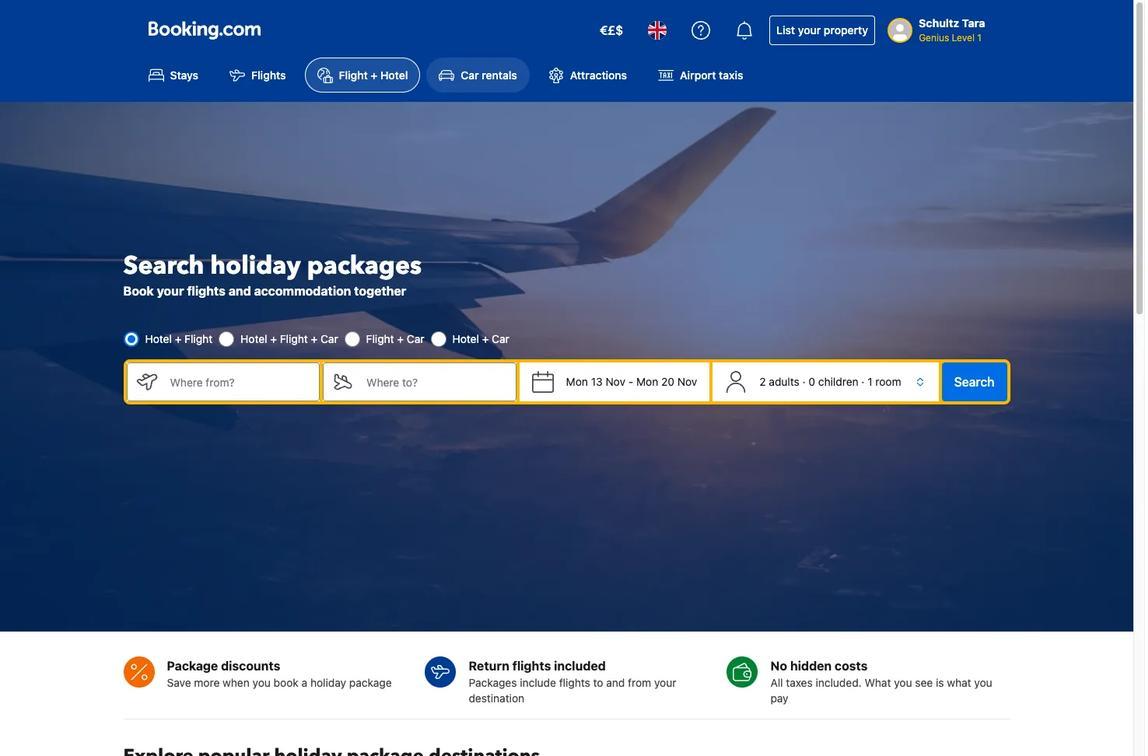 Task type: locate. For each thing, give the bounding box(es) containing it.
1 horizontal spatial and
[[606, 676, 625, 689]]

stays
[[170, 69, 198, 82]]

hotel for hotel + flight + car
[[240, 333, 267, 346]]

2 horizontal spatial flights
[[559, 676, 590, 689]]

costs
[[835, 659, 868, 673]]

return flights included packages include flights to and from your destination
[[469, 659, 676, 704]]

you left the see
[[894, 676, 912, 689]]

2 vertical spatial flights
[[559, 676, 590, 689]]

1 horizontal spatial search
[[954, 375, 994, 389]]

holiday inside search holiday packages book your flights and accommodation together
[[210, 249, 301, 284]]

· right children
[[861, 375, 865, 389]]

car
[[461, 69, 479, 82], [320, 333, 338, 346], [407, 333, 424, 346], [492, 333, 509, 346]]

taxes
[[786, 676, 813, 689]]

0 horizontal spatial search
[[123, 249, 204, 284]]

to
[[593, 676, 603, 689]]

no hidden costs all taxes included. what you see is what you pay
[[770, 659, 992, 704]]

0 vertical spatial holiday
[[210, 249, 301, 284]]

1 nov from the left
[[606, 375, 625, 389]]

1 vertical spatial 1
[[867, 375, 872, 389]]

2 you from the left
[[894, 676, 912, 689]]

airport taxis
[[680, 69, 743, 82]]

taxis
[[719, 69, 743, 82]]

0 horizontal spatial mon
[[566, 375, 588, 389]]

you down discounts
[[252, 676, 271, 689]]

you
[[252, 676, 271, 689], [894, 676, 912, 689], [974, 676, 992, 689]]

search
[[123, 249, 204, 284], [954, 375, 994, 389]]

·
[[802, 375, 806, 389], [861, 375, 865, 389]]

1 horizontal spatial you
[[894, 676, 912, 689]]

holiday right a
[[310, 676, 346, 689]]

1 horizontal spatial mon
[[636, 375, 658, 389]]

and inside return flights included packages include flights to and from your destination
[[606, 676, 625, 689]]

0 horizontal spatial holiday
[[210, 249, 301, 284]]

car rentals
[[461, 69, 517, 82]]

0 horizontal spatial you
[[252, 676, 271, 689]]

genius
[[919, 32, 949, 44]]

13
[[591, 375, 603, 389]]

1 down the tara
[[977, 32, 982, 44]]

list your property link
[[769, 16, 875, 45]]

0
[[809, 375, 815, 389]]

1 vertical spatial search
[[954, 375, 994, 389]]

rentals
[[482, 69, 517, 82]]

€£$ button
[[590, 12, 633, 49]]

20
[[661, 375, 674, 389]]

flight
[[339, 69, 368, 82], [184, 333, 212, 346], [280, 333, 308, 346], [366, 333, 394, 346]]

1 vertical spatial and
[[606, 676, 625, 689]]

and left accommodation
[[229, 284, 251, 298]]

together
[[354, 284, 406, 298]]

0 horizontal spatial your
[[157, 284, 184, 298]]

your right list
[[798, 23, 821, 37]]

you right 'what'
[[974, 676, 992, 689]]

is
[[936, 676, 944, 689]]

+ for hotel + flight + car
[[270, 333, 277, 346]]

nov left the -
[[606, 375, 625, 389]]

1 horizontal spatial your
[[654, 676, 676, 689]]

2 horizontal spatial you
[[974, 676, 992, 689]]

flights
[[187, 284, 226, 298], [512, 659, 551, 673], [559, 676, 590, 689]]

flights
[[251, 69, 286, 82]]

0 vertical spatial and
[[229, 284, 251, 298]]

hotel
[[380, 69, 408, 82], [145, 333, 172, 346], [240, 333, 267, 346], [452, 333, 479, 346]]

search inside search button
[[954, 375, 994, 389]]

1 horizontal spatial holiday
[[310, 676, 346, 689]]

and
[[229, 284, 251, 298], [606, 676, 625, 689]]

1 horizontal spatial 1
[[977, 32, 982, 44]]

stays link
[[136, 58, 211, 93]]

hotel + flight
[[145, 333, 212, 346]]

flights down included
[[559, 676, 590, 689]]

no
[[770, 659, 787, 673]]

0 vertical spatial search
[[123, 249, 204, 284]]

+
[[371, 69, 377, 82], [175, 333, 182, 346], [270, 333, 277, 346], [311, 333, 318, 346], [397, 333, 404, 346], [482, 333, 489, 346]]

1 vertical spatial your
[[157, 284, 184, 298]]

mon left 13
[[566, 375, 588, 389]]

0 horizontal spatial nov
[[606, 375, 625, 389]]

flights inside search holiday packages book your flights and accommodation together
[[187, 284, 226, 298]]

mon right the -
[[636, 375, 658, 389]]

your right book
[[157, 284, 184, 298]]

1 you from the left
[[252, 676, 271, 689]]

book
[[123, 284, 154, 298]]

tara
[[962, 16, 985, 30]]

0 horizontal spatial ·
[[802, 375, 806, 389]]

airport
[[680, 69, 716, 82]]

hotel for hotel + car
[[452, 333, 479, 346]]

search inside search holiday packages book your flights and accommodation together
[[123, 249, 204, 284]]

holiday up accommodation
[[210, 249, 301, 284]]

0 horizontal spatial flights
[[187, 284, 226, 298]]

nov
[[606, 375, 625, 389], [677, 375, 697, 389]]

schultz
[[919, 16, 959, 30]]

Where from? field
[[158, 363, 320, 402]]

1 left room on the right of the page
[[867, 375, 872, 389]]

0 horizontal spatial and
[[229, 284, 251, 298]]

holiday inside "package discounts save more when you book a holiday package"
[[310, 676, 346, 689]]

1 horizontal spatial ·
[[861, 375, 865, 389]]

a
[[301, 676, 307, 689]]

airport taxis link
[[646, 58, 756, 93]]

your
[[798, 23, 821, 37], [157, 284, 184, 298], [654, 676, 676, 689]]

nov right 20 on the right of page
[[677, 375, 697, 389]]

your right from
[[654, 676, 676, 689]]

search for search holiday packages book your flights and accommodation together
[[123, 249, 204, 284]]

1
[[977, 32, 982, 44], [867, 375, 872, 389]]

holiday
[[210, 249, 301, 284], [310, 676, 346, 689]]

included
[[554, 659, 606, 673]]

2 horizontal spatial your
[[798, 23, 821, 37]]

and right to
[[606, 676, 625, 689]]

you inside "package discounts save more when you book a holiday package"
[[252, 676, 271, 689]]

€£$
[[600, 23, 623, 37]]

1 vertical spatial holiday
[[310, 676, 346, 689]]

0 vertical spatial 1
[[977, 32, 982, 44]]

flight + car
[[366, 333, 424, 346]]

2 vertical spatial your
[[654, 676, 676, 689]]

mon
[[566, 375, 588, 389], [636, 375, 658, 389]]

1 horizontal spatial flights
[[512, 659, 551, 673]]

package discounts save more when you book a holiday package
[[167, 659, 392, 689]]

schultz tara genius level 1
[[919, 16, 985, 44]]

3 you from the left
[[974, 676, 992, 689]]

hidden
[[790, 659, 832, 673]]

flights up hotel + flight
[[187, 284, 226, 298]]

flights up include
[[512, 659, 551, 673]]

+ for flight + car
[[397, 333, 404, 346]]

packages
[[469, 676, 517, 689]]

+ for hotel + car
[[482, 333, 489, 346]]

flights for holiday
[[187, 284, 226, 298]]

0 vertical spatial your
[[798, 23, 821, 37]]

and inside search holiday packages book your flights and accommodation together
[[229, 284, 251, 298]]

your inside search holiday packages book your flights and accommodation together
[[157, 284, 184, 298]]

save
[[167, 676, 191, 689]]

your inside return flights included packages include flights to and from your destination
[[654, 676, 676, 689]]

· left 0
[[802, 375, 806, 389]]

0 vertical spatial flights
[[187, 284, 226, 298]]

1 horizontal spatial nov
[[677, 375, 697, 389]]



Task type: vqa. For each thing, say whether or not it's contained in the screenshot.
3rd Are
no



Task type: describe. For each thing, give the bounding box(es) containing it.
+ for hotel + flight
[[175, 333, 182, 346]]

from
[[628, 676, 651, 689]]

list
[[776, 23, 795, 37]]

1 inside the schultz tara genius level 1
[[977, 32, 982, 44]]

2
[[759, 375, 766, 389]]

2 · from the left
[[861, 375, 865, 389]]

flight + hotel
[[339, 69, 408, 82]]

room
[[875, 375, 901, 389]]

1 mon from the left
[[566, 375, 588, 389]]

hotel for hotel + flight
[[145, 333, 172, 346]]

return
[[469, 659, 509, 673]]

property
[[824, 23, 868, 37]]

flights link
[[217, 58, 298, 93]]

1 · from the left
[[802, 375, 806, 389]]

when
[[223, 676, 250, 689]]

packages
[[307, 249, 422, 284]]

attractions
[[570, 69, 627, 82]]

all
[[770, 676, 783, 689]]

what
[[947, 676, 971, 689]]

included.
[[816, 676, 862, 689]]

2 nov from the left
[[677, 375, 697, 389]]

search holiday packages book your flights and accommodation together
[[123, 249, 422, 298]]

list your property
[[776, 23, 868, 37]]

attractions link
[[536, 58, 639, 93]]

Where to? field
[[354, 363, 516, 402]]

flights for flights
[[559, 676, 590, 689]]

0 horizontal spatial 1
[[867, 375, 872, 389]]

car rentals link
[[427, 58, 530, 93]]

booking.com online hotel reservations image
[[148, 21, 260, 40]]

package
[[349, 676, 392, 689]]

search for search
[[954, 375, 994, 389]]

mon 13 nov - mon 20 nov
[[566, 375, 697, 389]]

car inside "link"
[[461, 69, 479, 82]]

discounts
[[221, 659, 280, 673]]

destination
[[469, 691, 524, 704]]

-
[[628, 375, 633, 389]]

search button
[[942, 363, 1007, 402]]

2 adults · 0 children · 1 room
[[759, 375, 901, 389]]

level
[[952, 32, 975, 44]]

2 mon from the left
[[636, 375, 658, 389]]

what
[[865, 676, 891, 689]]

flight + hotel link
[[305, 58, 420, 93]]

+ for flight + hotel
[[371, 69, 377, 82]]

hotel + flight + car
[[240, 333, 338, 346]]

more
[[194, 676, 220, 689]]

package
[[167, 659, 218, 673]]

hotel + car
[[452, 333, 509, 346]]

accommodation
[[254, 284, 351, 298]]

book
[[274, 676, 299, 689]]

include
[[520, 676, 556, 689]]

see
[[915, 676, 933, 689]]

adults
[[769, 375, 799, 389]]

1 vertical spatial flights
[[512, 659, 551, 673]]

pay
[[770, 691, 788, 704]]

children
[[818, 375, 858, 389]]



